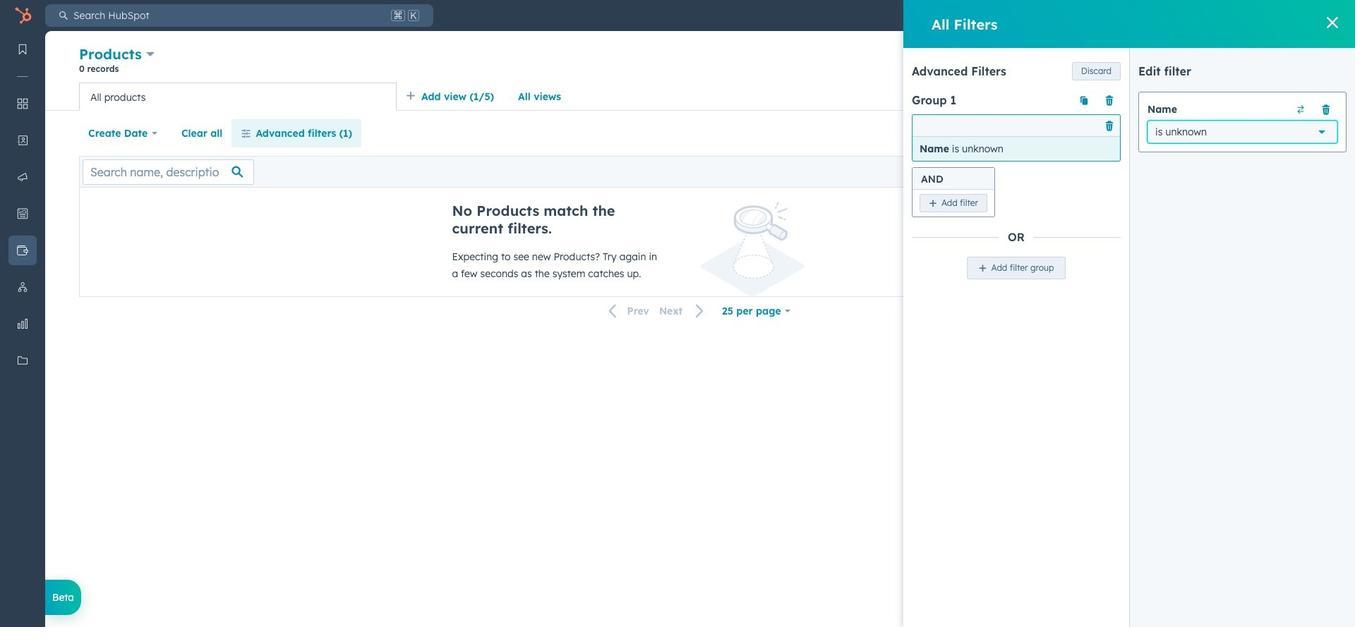 Task type: locate. For each thing, give the bounding box(es) containing it.
bookmarks primary navigation item image
[[17, 44, 28, 55]]

0 horizontal spatial menu
[[0, 31, 45, 592]]

banner
[[79, 44, 1321, 83]]

menu
[[1005, 0, 1347, 31], [0, 31, 45, 592]]

close image
[[1327, 17, 1338, 28]]

marketplaces image
[[1132, 10, 1143, 21]]

Search name, description, or SKU search field
[[83, 159, 254, 185]]

settings image
[[1191, 10, 1202, 21]]

pagination navigation
[[600, 302, 713, 321]]

menu item
[[1215, 0, 1237, 31]]



Task type: describe. For each thing, give the bounding box(es) containing it.
help image
[[1161, 10, 1173, 21]]

1 horizontal spatial menu
[[1005, 0, 1347, 31]]

Search HubSpot search field
[[68, 4, 388, 27]]

simon jacob image
[[1266, 10, 1278, 21]]



Task type: vqa. For each thing, say whether or not it's contained in the screenshot.
the Last corresponding to Last sequence ended date Date picker
no



